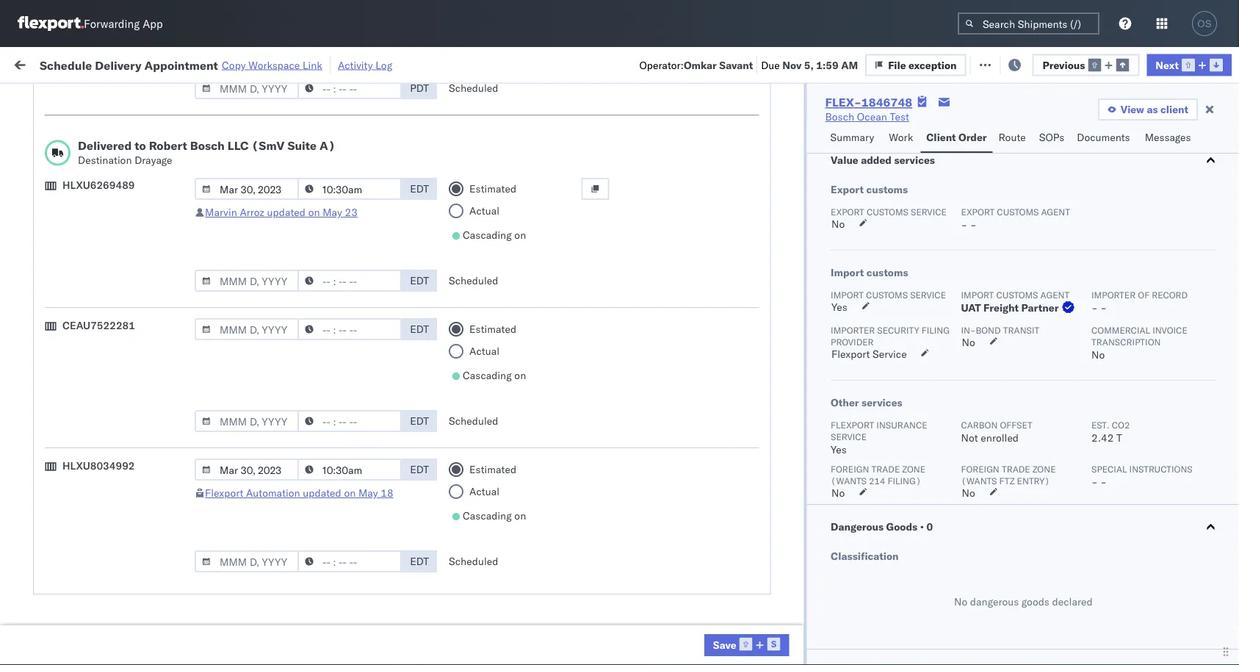Task type: describe. For each thing, give the bounding box(es) containing it.
am for the confirm delivery button
[[261, 438, 278, 451]]

4 test123456 from the top
[[1001, 309, 1063, 322]]

2 -- : -- -- text field from the top
[[298, 178, 402, 200]]

2 10:30 from the top
[[237, 535, 265, 548]]

sava for 3rd schedule delivery appointment 'button' from the bottom of the page
[[1218, 180, 1240, 193]]

fcl for sixth schedule pickup from los angeles, ca button from the top
[[483, 568, 501, 581]]

1 1:59 am cdt, nov 5, 2022 from the top
[[237, 180, 367, 193]]

1 cdt, from the top
[[281, 147, 305, 160]]

security
[[877, 324, 919, 335]]

no down msdu7304509
[[962, 486, 975, 499]]

fcl for 1st schedule pickup from los angeles, ca button from the top
[[483, 212, 501, 225]]

2 lagerfeld from the top
[[788, 535, 832, 548]]

track
[[374, 57, 397, 70]]

flexport automation updated on may 18 button
[[205, 486, 394, 499]]

2 cascading from the top
[[463, 369, 512, 382]]

previous
[[1043, 58, 1086, 71]]

schedule delivery appointment link for flex-2130387
[[34, 502, 181, 516]]

2 account from the top
[[716, 535, 755, 548]]

work inside button
[[889, 131, 914, 144]]

fcl for 2nd schedule pickup from los angeles, ca button from the top
[[483, 244, 501, 257]]

1 -- : -- -- text field from the top
[[298, 77, 402, 99]]

5, right due on the top right of the page
[[805, 58, 814, 71]]

carbon
[[961, 419, 998, 430]]

1 horizontal spatial file exception
[[989, 57, 1058, 70]]

activity log
[[338, 58, 393, 71]]

ocean fcl for 1st schedule pickup from los angeles, ca button from the top
[[450, 212, 501, 225]]

activity
[[338, 58, 373, 71]]

marvin arroz updated on may 23 button
[[205, 206, 358, 219]]

3 upload customs clearance documents link from the top
[[34, 591, 209, 621]]

fcl for third schedule pickup from los angeles, ca button from the bottom of the page
[[483, 341, 501, 354]]

invoice
[[1153, 324, 1188, 335]]

3 schedule pickup from los angeles, ca button from the top
[[34, 268, 209, 299]]

customs for import customs
[[867, 266, 908, 279]]

no left dangerous
[[954, 595, 968, 608]]

no down flex-1893174 on the bottom right of page
[[832, 486, 845, 499]]

10 resize handle column header from the left
[[1213, 114, 1231, 665]]

documents inside button
[[1078, 131, 1131, 144]]

1 resize handle column header from the left
[[210, 114, 228, 665]]

4 -- : -- -- text field from the top
[[298, 318, 402, 340]]

1 fcl from the top
[[483, 180, 501, 193]]

205
[[337, 57, 357, 70]]

fcl for 3rd schedule pickup from los angeles, ca button
[[483, 277, 501, 290]]

jan left 28, at the left bottom of page
[[312, 600, 329, 613]]

import for import work
[[124, 57, 157, 70]]

1 schedule pickup from los angeles, ca button from the top
[[34, 203, 209, 234]]

container
[[905, 114, 945, 125]]

5, left the 23
[[329, 212, 339, 225]]

3 resize handle column header from the left
[[425, 114, 442, 665]]

7 ocean fcl from the top
[[450, 374, 501, 387]]

2023 for fifth schedule pickup from los angeles, ca button from the top
[[344, 471, 370, 484]]

4 karl from the top
[[767, 632, 786, 645]]

due nov 5, 1:59 am
[[761, 58, 858, 71]]

foreign trade zone (wants ftz entry)
[[961, 463, 1056, 486]]

insurance
[[877, 419, 927, 430]]

batch action
[[1158, 57, 1222, 70]]

abcdefg78456546 for 6:00 pm cst, dec 23, 2022
[[1001, 406, 1100, 419]]

route
[[999, 131, 1026, 144]]

3 customs from the top
[[70, 592, 111, 605]]

1:59 up flex-1846748 link
[[817, 58, 839, 71]]

3 integration test account - karl lagerfeld from the top
[[641, 600, 832, 613]]

pickup for 3rd schedule pickup from los angeles, ca button
[[80, 269, 112, 281]]

import work
[[124, 57, 185, 70]]

pm down 'automation'
[[268, 503, 284, 516]]

1 account from the top
[[716, 503, 755, 516]]

edt for hlxu8034992's -- : -- -- text field
[[410, 555, 429, 568]]

added
[[861, 154, 892, 166]]

angeles, for sixth schedule pickup from los angeles, ca button from the top
[[158, 560, 198, 572]]

at
[[292, 57, 301, 70]]

zone for filing)
[[902, 463, 926, 474]]

container numbers
[[905, 114, 945, 137]]

205 on track
[[337, 57, 397, 70]]

4 integration test account - karl lagerfeld from the top
[[641, 632, 832, 645]]

mbl/mawb numbers
[[1001, 120, 1091, 131]]

hlxu6269489
[[62, 179, 135, 191]]

7 resize handle column header from the left
[[880, 114, 898, 665]]

schedule pickup from los angeles, ca for 1st schedule pickup from los angeles, ca button from the top
[[34, 204, 198, 231]]

value added services button
[[807, 138, 1240, 182]]

3 karl from the top
[[767, 600, 786, 613]]

8 resize handle column header from the left
[[976, 114, 994, 665]]

3 upload from the top
[[34, 592, 67, 605]]

ocean fcl for third schedule pickup from los angeles, ca button from the bottom of the page
[[450, 341, 501, 354]]

client order button
[[921, 124, 993, 153]]

abcdefg78456546 for 1:59 am cst, dec 14, 2022
[[1001, 341, 1100, 354]]

24,
[[328, 438, 344, 451]]

robert
[[149, 138, 187, 153]]

2 schedule pickup from los angeles, ca button from the top
[[34, 236, 209, 266]]

client order
[[927, 131, 987, 144]]

my work
[[15, 53, 80, 73]]

hlxu6269489, for the schedule pickup from los angeles, ca link related to 3rd schedule pickup from los angeles, ca button
[[983, 276, 1059, 289]]

cascading on for marvin arroz updated on may 23
[[463, 229, 526, 241]]

import for import customs agent
[[961, 289, 994, 300]]

agent for export customs agent - -
[[1041, 206, 1070, 217]]

2 resize handle column header from the left
[[373, 114, 391, 665]]

0
[[927, 520, 933, 533]]

service for - -
[[911, 206, 947, 217]]

flex-1889466 for 8:00 am cst, dec 24, 2022
[[811, 438, 888, 451]]

los for sixth schedule pickup from los angeles, ca button from the top
[[139, 560, 155, 572]]

jan for 'schedule pickup from rotterdam, netherlands' button
[[312, 535, 329, 548]]

3 account from the top
[[716, 600, 755, 613]]

confirm delivery
[[34, 438, 112, 450]]

nov right due on the top right of the page
[[783, 58, 802, 71]]

2 10:30 pm cst, jan 23, 2023 from the top
[[237, 535, 375, 548]]

2022 for 1st schedule pickup from los angeles, ca button from the top
[[341, 212, 367, 225]]

2 integration from the top
[[641, 535, 692, 548]]

2023 right 28, at the left bottom of page
[[350, 600, 375, 613]]

est.
[[1092, 419, 1110, 430]]

flex-1846748 for upload customs clearance documents "link" for 1:00 am cst, nov 9, 2022
[[811, 309, 888, 322]]

1 10:30 from the top
[[237, 503, 265, 516]]

import for import customs
[[831, 266, 864, 279]]

maeu9408431 for 10:30 pm cst, jan 28, 2023
[[1001, 600, 1075, 613]]

1 ceau7522281, hlxu6269489, hlxu8034992 from the top
[[905, 179, 1133, 192]]

ca for the schedule pickup from los angeles, ca link related to 3rd schedule pickup from los angeles, ca button
[[34, 283, 48, 296]]

blocked,
[[180, 91, 217, 102]]

forwarding app link
[[18, 16, 163, 31]]

appointment down drayage
[[120, 179, 181, 192]]

clearance for 1:00 am cst, nov 9, 2022
[[114, 301, 161, 314]]

services inside 'button'
[[894, 154, 935, 166]]

3 upload customs clearance documents from the top
[[34, 592, 161, 619]]

ymluw236679313
[[1001, 147, 1095, 160]]

test inside 'link'
[[890, 110, 910, 123]]

confirm pickup from los angeles, ca
[[34, 398, 192, 425]]

flex-1889466 for 1:59 am cst, dec 14, 2022
[[811, 341, 888, 354]]

risk
[[303, 57, 321, 70]]

batch action button
[[1135, 53, 1231, 75]]

2022 for "confirm pickup from los angeles, ca" button
[[346, 406, 372, 419]]

next button
[[1147, 54, 1232, 76]]

am for 3rd schedule pickup from los angeles, ca button
[[261, 277, 278, 290]]

am up marvin arroz updated on may 23 button
[[261, 180, 278, 193]]

netherlands
[[34, 542, 91, 555]]

pm right 6:00
[[261, 406, 278, 419]]

marvin
[[205, 206, 237, 219]]

pm down 1:59 am cst, jan 25, 2023 at bottom
[[268, 600, 284, 613]]

previous button
[[1033, 54, 1140, 76]]

2 integration test account - karl lagerfeld from the top
[[641, 535, 832, 548]]

am for third schedule pickup from los angeles, ca button from the bottom of the page
[[261, 341, 278, 354]]

route button
[[993, 124, 1034, 153]]

scheduled for hlxu8034992
[[449, 555, 499, 568]]

2 karl from the top
[[767, 535, 786, 548]]

cst, for sixth schedule pickup from los angeles, ca button from the top
[[281, 568, 304, 581]]

flex-1846748 for the schedule pickup from los angeles, ca link related to 3rd schedule pickup from los angeles, ca button
[[811, 277, 888, 290]]

11 ocean fcl from the top
[[450, 503, 501, 516]]

1 hlxu6269489, from the top
[[983, 179, 1059, 192]]

app
[[143, 17, 163, 30]]

2 1889466 from the top
[[843, 374, 888, 387]]

co2
[[1112, 419, 1130, 430]]

2 actual from the top
[[470, 345, 500, 358]]

sava for 1st schedule pickup from los angeles, ca button from the top
[[1218, 212, 1240, 225]]

6 schedule pickup from los angeles, ca button from the top
[[34, 559, 209, 590]]

no dangerous goods declared
[[954, 595, 1093, 608]]

2 estimated from the top
[[470, 323, 517, 335]]

instructions
[[1130, 463, 1193, 474]]

importer for provider
[[831, 324, 875, 335]]

3 clearance from the top
[[114, 592, 161, 605]]

delivery up the confirm pickup from los angeles, ca
[[80, 373, 118, 386]]

ocean fcl for the confirm delivery button
[[450, 438, 501, 451]]

2130384
[[843, 632, 888, 645]]

1:59 up arroz
[[237, 180, 259, 193]]

1 flex-2130387 from the top
[[811, 503, 888, 516]]

6 resize handle column header from the left
[[763, 114, 780, 665]]

schedule delivery appointment button for flex-2130387
[[34, 502, 181, 518]]

ceau7522281, hlxu6269489, hlxu8034992 for 2nd schedule pickup from los angeles, ca button from the top
[[905, 244, 1133, 257]]

export customs service
[[831, 206, 947, 217]]

2 flex-1889466 from the top
[[811, 374, 888, 387]]

1 schedule delivery appointment link from the top
[[34, 178, 181, 193]]

3 integration from the top
[[641, 600, 692, 613]]

cst, down flexport automation updated on may 18
[[287, 503, 310, 516]]

2 2130387 from the top
[[843, 535, 888, 548]]

jan down flexport automation updated on may 18 button
[[312, 503, 329, 516]]

carbon offset not enrolled
[[961, 419, 1033, 444]]

schedule pickup from rotterdam, netherlands
[[34, 527, 191, 555]]

actual for marvin arroz updated on may 23
[[470, 204, 500, 217]]

appointment up ready for work, blocked, in progress
[[144, 58, 218, 72]]

flex-1660288
[[811, 147, 888, 160]]

(smv
[[252, 138, 285, 153]]

4 schedule pickup from los angeles, ca button from the top
[[34, 333, 209, 363]]

dec for 14,
[[307, 341, 326, 354]]

ocean fcl for "confirm pickup from los angeles, ca" button
[[450, 406, 501, 419]]

2 abcdefg78456546 from the top
[[1001, 374, 1100, 387]]

3 1:59 am cdt, nov 5, 2022 from the top
[[237, 277, 367, 290]]

trade for ftz
[[1002, 463, 1030, 474]]

1:59 up 'automation'
[[237, 471, 259, 484]]

0 horizontal spatial file exception
[[889, 58, 957, 71]]

1662119
[[843, 568, 888, 581]]

customs for import customs agent
[[996, 289, 1038, 300]]

import work button
[[118, 47, 191, 80]]

dangerous
[[831, 520, 884, 533]]

message
[[197, 57, 238, 70]]

23, for confirm pickup from los angeles, ca
[[328, 406, 344, 419]]

cst, down 1:59 am cst, jan 25, 2023 at bottom
[[287, 600, 310, 613]]

0 horizontal spatial exception
[[909, 58, 957, 71]]

copy
[[222, 58, 246, 71]]

angeles, for 3rd schedule pickup from los angeles, ca button
[[158, 269, 198, 281]]

3 test123456 from the top
[[1001, 277, 1063, 290]]

marvin arroz updated on may 23
[[205, 206, 358, 219]]

special
[[1092, 463, 1127, 474]]

3 -- : -- -- text field from the top
[[298, 270, 402, 292]]

los for 3rd schedule pickup from los angeles, ca button
[[139, 269, 155, 281]]

flex-1846748 for the schedule pickup from los angeles, ca link associated with 1st schedule pickup from los angeles, ca button from the top
[[811, 212, 888, 225]]

mmm d, yyyy text field for 4th -- : -- -- text box from the bottom of the page
[[195, 77, 299, 99]]

4 integration from the top
[[641, 632, 692, 645]]

transit
[[1003, 324, 1040, 335]]

schedule pickup from los angeles, ca for 3rd schedule pickup from los angeles, ca button
[[34, 269, 198, 296]]

classification
[[831, 550, 899, 563]]

cst, for 'schedule pickup from rotterdam, netherlands' button
[[287, 535, 310, 548]]

activity log button
[[338, 56, 393, 74]]

7 fcl from the top
[[483, 374, 501, 387]]

rotterdam,
[[139, 527, 191, 540]]

work inside the import work button
[[160, 57, 185, 70]]

ceau7522281, for 3rd schedule pickup from los angeles, ca button
[[905, 276, 981, 289]]

1 10:30 pm cst, jan 23, 2023 from the top
[[237, 503, 375, 516]]

cascading on for flexport automation updated on may 18
[[463, 509, 526, 522]]

record
[[1152, 289, 1188, 300]]

pickup for sixth schedule pickup from los angeles, ca button from the top
[[80, 560, 112, 572]]

am for upload customs clearance documents button for 2:00 am cdt, aug 19, 2022
[[261, 147, 278, 160]]

no down export customs
[[832, 218, 845, 230]]

lhuu7894563, for 8:00 am cst, dec 24, 2022
[[905, 438, 981, 451]]

5 hlxu6269489, from the top
[[983, 309, 1059, 322]]

summary button
[[825, 124, 884, 153]]

1 scheduled from the top
[[449, 82, 499, 94]]

1889466 for 1:59 am cst, dec 14, 2022
[[843, 341, 888, 354]]

angeles, for third schedule pickup from los angeles, ca button from the bottom of the page
[[158, 333, 198, 346]]

1 integration test account - karl lagerfeld from the top
[[641, 503, 832, 516]]

upload customs clearance documents link for 2:00 am cdt, aug 19, 2022
[[34, 139, 209, 168]]

jaehyung
[[1185, 503, 1228, 516]]

1 test123456 from the top
[[1001, 212, 1063, 225]]

of
[[1138, 289, 1150, 300]]

2 uetu5238478 from the top
[[984, 373, 1055, 386]]

actual for flexport automation updated on may 18
[[470, 485, 500, 498]]

4 lagerfeld from the top
[[788, 632, 832, 645]]

delivery down destination
[[80, 179, 118, 192]]

save
[[713, 638, 737, 651]]

mmm d, yyyy text field for hlxu6269489
[[195, 270, 299, 292]]

other
[[831, 396, 859, 409]]

2 lhuu7894563, from the top
[[905, 373, 981, 386]]

agent for import customs agent
[[1041, 289, 1070, 300]]

1889466 for 6:00 pm cst, dec 23, 2022
[[843, 406, 888, 419]]

23, for schedule pickup from rotterdam, netherlands
[[331, 535, 347, 548]]

sava for 2nd schedule pickup from los angeles, ca button from the top
[[1218, 244, 1240, 257]]

enrolled
[[981, 431, 1019, 444]]

flex id
[[788, 120, 815, 131]]

cdt, for the schedule pickup from los angeles, ca link related to 3rd schedule pickup from los angeles, ca button
[[281, 277, 305, 290]]

savant
[[720, 58, 753, 71]]

delivery up ready
[[95, 58, 142, 72]]

confirm delivery button
[[34, 437, 112, 453]]

sops
[[1040, 131, 1065, 144]]

export inside export customs agent - -
[[961, 206, 995, 217]]

appointment up confirm pickup from los angeles, ca link
[[120, 373, 181, 386]]

cst, for "confirm pickup from los angeles, ca" button
[[280, 406, 303, 419]]

1 karl from the top
[[767, 503, 786, 516]]

message (0)
[[197, 57, 257, 70]]

pm up 1:59 am cst, jan 25, 2023 at bottom
[[268, 535, 284, 548]]

9 resize handle column header from the left
[[1160, 114, 1177, 665]]

drayage
[[135, 154, 172, 166]]

yes inside flexport insurance service yes
[[831, 443, 847, 456]]

1:59 up 1:00
[[237, 277, 259, 290]]

6:00 pm cst, dec 23, 2022
[[237, 406, 372, 419]]

1 horizontal spatial file
[[989, 57, 1007, 70]]

foreign trade zone (wants 214 filing)
[[831, 463, 926, 486]]

am for 1st schedule pickup from los angeles, ca button from the top
[[261, 212, 278, 225]]

os
[[1198, 18, 1212, 29]]

flex-1893174
[[811, 471, 888, 484]]

2 -- : -- -- text field from the top
[[298, 459, 402, 481]]

1 horizontal spatial exception
[[1010, 57, 1058, 70]]

sops button
[[1034, 124, 1072, 153]]

1 ceau7522281, from the top
[[905, 179, 981, 192]]

schedule for sixth schedule pickup from los angeles, ca button from the top
[[34, 560, 77, 572]]

am for fifth schedule pickup from los angeles, ca button from the top
[[261, 471, 278, 484]]

2 cascading on from the top
[[463, 369, 526, 382]]

1:59 am cst, dec 14, 2022
[[237, 341, 372, 354]]

delivery up schedule pickup from rotterdam, netherlands
[[80, 502, 118, 515]]

transcription
[[1092, 336, 1161, 347]]

id
[[807, 120, 815, 131]]

3 flex-2130387 from the top
[[811, 600, 888, 613]]

no right :
[[345, 91, 356, 102]]

4 resize handle column header from the left
[[520, 114, 538, 665]]

mbl/mawb numbers button
[[994, 117, 1163, 132]]

5, up 9,
[[329, 277, 339, 290]]

omkar for 2nd schedule pickup from los angeles, ca button from the top
[[1185, 244, 1216, 257]]



Task type: locate. For each thing, give the bounding box(es) containing it.
1 vertical spatial 10:30
[[237, 535, 265, 548]]

4 ceau7522281, hlxu6269489, hlxu8034992 from the top
[[905, 276, 1133, 289]]

ocean fcl for sixth schedule pickup from los angeles, ca button from the top
[[450, 568, 501, 581]]

from inside schedule pickup from rotterdam, netherlands
[[114, 527, 136, 540]]

hlxu6269489, down export customs agent - -
[[983, 244, 1059, 257]]

0 vertical spatial mmm d, yyyy text field
[[195, 270, 299, 292]]

customs up destination
[[70, 139, 111, 152]]

1 vertical spatial schedule delivery appointment link
[[34, 372, 181, 387]]

dec for 24,
[[307, 438, 326, 451]]

0 vertical spatial schedule delivery appointment button
[[34, 178, 181, 194]]

10 fcl from the top
[[483, 471, 501, 484]]

agent up 'partner'
[[1041, 289, 1070, 300]]

2 vertical spatial flexport
[[205, 486, 244, 499]]

upload for 2:00 am cdt, aug 19, 2022
[[34, 139, 67, 152]]

1 vertical spatial flexport
[[831, 419, 874, 430]]

schedule delivery appointment link
[[34, 178, 181, 193], [34, 372, 181, 387], [34, 502, 181, 516]]

1 vertical spatial customs
[[70, 301, 111, 314]]

cdt, up marvin arroz updated on may 23 button
[[281, 180, 305, 193]]

zone inside foreign trade zone (wants 214 filing)
[[902, 463, 926, 474]]

destination
[[78, 154, 132, 166]]

3 gvcu5265864 from the top
[[905, 600, 978, 613]]

llc
[[228, 138, 249, 153]]

numbers for mbl/mawb numbers
[[1054, 120, 1091, 131]]

2 flex-2130387 from the top
[[811, 535, 888, 548]]

Search Work text field
[[746, 53, 906, 75]]

schedule pickup from los angeles, ca for sixth schedule pickup from los angeles, ca button from the top
[[34, 560, 198, 587]]

appointment up rotterdam, at the left bottom of page
[[120, 502, 181, 515]]

zone inside foreign trade zone (wants ftz entry)
[[1033, 463, 1056, 474]]

importer of record - -
[[1092, 289, 1188, 314]]

hlxu6269489,
[[983, 179, 1059, 192], [983, 212, 1059, 225], [983, 244, 1059, 257], [983, 276, 1059, 289], [983, 309, 1059, 322]]

1:59 am cst, jan 13, 2023
[[237, 471, 370, 484]]

2022 right 24,
[[347, 438, 372, 451]]

1 vertical spatial 10:30 pm cst, jan 23, 2023
[[237, 535, 375, 548]]

0 horizontal spatial service
[[831, 431, 867, 442]]

2 edt from the top
[[410, 274, 429, 287]]

lhuu7894563, for 6:00 pm cst, dec 23, 2022
[[905, 406, 981, 419]]

mmm d, yyyy text field for 3rd -- : -- -- text box from the bottom
[[195, 178, 299, 200]]

schedule pickup from los angeles, ca link for fifth schedule pickup from los angeles, ca button from the top
[[34, 462, 209, 491]]

1 upload customs clearance documents link from the top
[[34, 139, 209, 168]]

2 ceau7522281, hlxu6269489, hlxu8034992 from the top
[[905, 212, 1133, 225]]

schedule pickup from los angeles, ca link for 1st schedule pickup from los angeles, ca button from the top
[[34, 203, 209, 233]]

1 vertical spatial confirm
[[34, 438, 71, 450]]

2 vertical spatial clearance
[[114, 592, 161, 605]]

flexport down other
[[831, 419, 874, 430]]

3 10:30 from the top
[[237, 600, 265, 613]]

integration
[[641, 503, 692, 516], [641, 535, 692, 548], [641, 600, 692, 613], [641, 632, 692, 645]]

cst, for 1:00 am cst, nov 9, 2022's upload customs clearance documents button
[[281, 309, 304, 322]]

clearance up drayage
[[114, 139, 161, 152]]

0 vertical spatial work
[[160, 57, 185, 70]]

2 1:59 am cdt, nov 5, 2022 from the top
[[237, 212, 367, 225]]

flex-1889466 up flexport insurance service yes
[[811, 406, 888, 419]]

ca inside the confirm pickup from los angeles, ca
[[34, 413, 48, 425]]

edt for fourth -- : -- -- text box
[[410, 323, 429, 335]]

automation
[[246, 486, 300, 499]]

0 horizontal spatial work
[[160, 57, 185, 70]]

cst, for the confirm delivery button
[[281, 438, 304, 451]]

2 lhuu7894563, uetu5238478 from the top
[[905, 373, 1055, 386]]

delivery inside button
[[74, 438, 112, 450]]

-- : -- -- text field for hlxu8034992
[[298, 550, 402, 572]]

schedule delivery appointment up the confirm pickup from los angeles, ca
[[34, 373, 181, 386]]

2 vertical spatial upload customs clearance documents link
[[34, 591, 209, 621]]

0 vertical spatial may
[[323, 206, 342, 219]]

1:00
[[237, 309, 259, 322]]

(wants inside foreign trade zone (wants ftz entry)
[[961, 475, 997, 486]]

cst, up 1:59 am cst, jan 25, 2023 at bottom
[[287, 535, 310, 548]]

file up flex-1846748 link
[[889, 58, 907, 71]]

-- : -- -- text field
[[298, 77, 402, 99], [298, 178, 402, 200], [298, 270, 402, 292], [298, 318, 402, 340]]

schedule pickup from los angeles, ca for fifth schedule pickup from los angeles, ca button from the top
[[34, 463, 198, 490]]

snoozed : no
[[304, 91, 356, 102]]

export down the value
[[831, 183, 864, 196]]

pdt
[[410, 82, 429, 94]]

0 horizontal spatial zone
[[902, 463, 926, 474]]

flex
[[788, 120, 804, 131]]

customs for export customs service
[[867, 206, 909, 217]]

customs down value added services 'button'
[[997, 206, 1039, 217]]

2022 right 14,
[[347, 341, 372, 354]]

0 vertical spatial maeu9408431
[[1001, 503, 1075, 516]]

1 omkar sava from the top
[[1185, 147, 1240, 160]]

1 schedule delivery appointment button from the top
[[34, 178, 181, 194]]

flexport. image
[[18, 16, 84, 31]]

ocean fcl for 1:00 am cst, nov 9, 2022's upload customs clearance documents button
[[450, 309, 501, 322]]

am right 1:00
[[261, 309, 278, 322]]

forwarding
[[84, 17, 140, 30]]

2022 for 3rd schedule pickup from los angeles, ca button
[[341, 277, 367, 290]]

resize handle column header
[[210, 114, 228, 665], [373, 114, 391, 665], [425, 114, 442, 665], [520, 114, 538, 665], [616, 114, 633, 665], [763, 114, 780, 665], [880, 114, 898, 665], [976, 114, 994, 665], [1160, 114, 1177, 665], [1213, 114, 1231, 665]]

1 maeu9408431 from the top
[[1001, 503, 1075, 516]]

lhuu7894563,
[[905, 341, 981, 354], [905, 373, 981, 386], [905, 406, 981, 419], [905, 438, 981, 451]]

lagerfeld up dangerous
[[788, 503, 832, 516]]

bosch
[[826, 110, 855, 123], [190, 138, 225, 153], [545, 180, 574, 193], [545, 309, 574, 322], [641, 309, 670, 322], [545, 438, 574, 451], [641, 438, 670, 451]]

5 schedule pickup from los angeles, ca button from the top
[[34, 462, 209, 493]]

omkar for upload customs clearance documents button for 2:00 am cdt, aug 19, 2022
[[1185, 147, 1216, 160]]

2 test123456 from the top
[[1001, 244, 1063, 257]]

7 ca from the top
[[34, 574, 48, 587]]

1 vertical spatial services
[[862, 396, 902, 409]]

1 horizontal spatial numbers
[[1054, 120, 1091, 131]]

3 fcl from the top
[[483, 244, 501, 257]]

upload customs clearance documents button
[[34, 139, 209, 169], [34, 300, 209, 331]]

schedule for flex-2130387 schedule delivery appointment 'button'
[[34, 502, 77, 515]]

0 vertical spatial 10:30 pm cst, jan 23, 2023
[[237, 503, 375, 516]]

2023 for sixth schedule pickup from los angeles, ca button from the top
[[344, 568, 370, 581]]

1 vertical spatial dec
[[306, 406, 325, 419]]

fcl for 1:00 am cst, nov 9, 2022's upload customs clearance documents button
[[483, 309, 501, 322]]

customs
[[866, 183, 908, 196], [867, 206, 909, 217], [997, 206, 1039, 217], [867, 266, 908, 279], [866, 289, 908, 300], [996, 289, 1038, 300]]

jan up 25,
[[312, 535, 329, 548]]

customs up the import customs service
[[867, 266, 908, 279]]

flexport for flexport insurance service yes
[[831, 419, 874, 430]]

2 vertical spatial schedule delivery appointment link
[[34, 502, 181, 516]]

1 clearance from the top
[[114, 139, 161, 152]]

1 vertical spatial service
[[831, 431, 867, 442]]

1 vertical spatial clearance
[[114, 301, 161, 314]]

edt
[[410, 182, 429, 195], [410, 274, 429, 287], [410, 323, 429, 335], [410, 414, 429, 427], [410, 463, 429, 476], [410, 555, 429, 568]]

scheduled for ceau7522281
[[449, 414, 499, 427]]

schedule pickup from los angeles, ca link for third schedule pickup from los angeles, ca button from the bottom of the page
[[34, 333, 209, 362]]

importer for -
[[1092, 289, 1136, 300]]

2 vertical spatial dec
[[307, 438, 326, 451]]

schedule for third schedule pickup from los angeles, ca button from the bottom of the page
[[34, 333, 77, 346]]

1 vertical spatial estimated
[[470, 323, 517, 335]]

214
[[869, 475, 885, 486]]

1 zone from the left
[[902, 463, 926, 474]]

uetu5238478 for 6:00 pm cst, dec 23, 2022
[[984, 406, 1055, 419]]

confirm
[[34, 398, 71, 411], [34, 438, 71, 450]]

2 sava from the top
[[1218, 180, 1240, 193]]

2 vertical spatial cascading on
[[463, 509, 526, 522]]

nov down aug
[[307, 180, 326, 193]]

2022 right 19,
[[348, 147, 373, 160]]

schedule delivery appointment link up schedule pickup from rotterdam, netherlands
[[34, 502, 181, 516]]

3 cascading from the top
[[463, 509, 512, 522]]

1 vertical spatial upload
[[34, 301, 67, 314]]

2 scheduled from the top
[[449, 274, 499, 287]]

1 vertical spatial 2130387
[[843, 535, 888, 548]]

3 omkar sava from the top
[[1185, 212, 1240, 225]]

2 upload customs clearance documents link from the top
[[34, 300, 209, 330]]

in-
[[961, 324, 976, 335]]

0 vertical spatial dec
[[307, 341, 326, 354]]

1 -- : -- -- text field from the top
[[298, 410, 402, 432]]

cst, up the "10:30 pm cst, jan 28, 2023"
[[281, 568, 304, 581]]

delivery down the confirm pickup from los angeles, ca
[[74, 438, 112, 450]]

flexport for flexport automation updated on may 18
[[205, 486, 244, 499]]

service for uat freight partner
[[910, 289, 946, 300]]

1 upload customs clearance documents from the top
[[34, 139, 161, 167]]

2 vertical spatial estimated
[[470, 463, 517, 476]]

declared
[[1052, 595, 1093, 608]]

ocean fcl for 3rd schedule delivery appointment 'button' from the bottom of the page
[[450, 180, 501, 193]]

759 at risk
[[270, 57, 321, 70]]

edt for 3rd -- : -- -- text box from the bottom
[[410, 182, 429, 195]]

uetu5238478 for 8:00 am cst, dec 24, 2022
[[984, 438, 1055, 451]]

copy workspace link button
[[222, 58, 323, 71]]

ceau7522281, hlxu6269489, hlxu8034992 down value added services 'button'
[[905, 212, 1133, 225]]

test123456 down value added services 'button'
[[1001, 212, 1063, 225]]

1 horizontal spatial may
[[359, 486, 378, 499]]

2 ceau7522281, from the top
[[905, 212, 981, 225]]

test123456
[[1001, 212, 1063, 225], [1001, 244, 1063, 257], [1001, 277, 1063, 290], [1001, 309, 1063, 322]]

2 vertical spatial cascading
[[463, 509, 512, 522]]

other services
[[831, 396, 902, 409]]

am up the "10:30 pm cst, jan 28, 2023"
[[261, 568, 278, 581]]

ceau7522281, hlxu6269489, hlxu8034992 up transit at the right
[[905, 309, 1133, 322]]

3 actual from the top
[[470, 485, 500, 498]]

1:59 up the "10:30 pm cst, jan 28, 2023"
[[237, 568, 259, 581]]

1 sava from the top
[[1218, 147, 1240, 160]]

agent down ymluw236679313
[[1041, 206, 1070, 217]]

2 mmm d, yyyy text field from the top
[[195, 410, 299, 432]]

6 edt from the top
[[410, 555, 429, 568]]

operator: omkar savant
[[640, 58, 753, 71]]

3 mmm d, yyyy text field from the top
[[195, 318, 299, 340]]

0 horizontal spatial foreign
[[831, 463, 869, 474]]

1 vertical spatial schedule delivery appointment
[[34, 373, 181, 386]]

customs inside export customs agent - -
[[997, 206, 1039, 217]]

from
[[114, 204, 136, 217], [114, 236, 136, 249], [114, 269, 136, 281], [114, 333, 136, 346], [108, 398, 130, 411], [114, 463, 136, 475], [114, 527, 136, 540], [114, 560, 136, 572]]

upload
[[34, 139, 67, 152], [34, 301, 67, 314], [34, 592, 67, 605]]

nov up 1:00 am cst, nov 9, 2022
[[307, 277, 326, 290]]

confirm for confirm delivery
[[34, 438, 71, 450]]

-- : -- -- text field up 28, at the left bottom of page
[[298, 550, 402, 572]]

0 vertical spatial confirm
[[34, 398, 71, 411]]

0 horizontal spatial (wants
[[831, 475, 867, 486]]

4 ocean fcl from the top
[[450, 277, 501, 290]]

1 vertical spatial -- : -- -- text field
[[298, 459, 402, 481]]

1 mmm d, yyyy text field from the top
[[195, 270, 299, 292]]

scheduled
[[449, 82, 499, 94], [449, 274, 499, 287], [449, 414, 499, 427], [449, 555, 499, 568]]

1 horizontal spatial foreign
[[961, 463, 1000, 474]]

pickup for third schedule pickup from los angeles, ca button from the bottom of the page
[[80, 333, 112, 346]]

importer inside importer of record - -
[[1092, 289, 1136, 300]]

2 ca from the top
[[34, 251, 48, 264]]

offset
[[1000, 419, 1033, 430]]

customs for 1:00
[[70, 301, 111, 314]]

0 vertical spatial upload
[[34, 139, 67, 152]]

4 schedule pickup from los angeles, ca from the top
[[34, 333, 198, 361]]

mmm d, yyyy text field down the (0)
[[195, 77, 299, 99]]

agent inside export customs agent - -
[[1041, 206, 1070, 217]]

0 vertical spatial -- : -- -- text field
[[298, 410, 402, 432]]

0 vertical spatial cascading on
[[463, 229, 526, 241]]

1 vertical spatial gvcu5265864
[[905, 535, 978, 548]]

2 vertical spatial 2130387
[[843, 600, 888, 613]]

schedule delivery appointment button up schedule pickup from rotterdam, netherlands
[[34, 502, 181, 518]]

pickup inside the confirm pickup from los angeles, ca
[[74, 398, 106, 411]]

nov for 1:00 am cst, nov 9, 2022's upload customs clearance documents button
[[307, 309, 326, 322]]

1 vertical spatial upload customs clearance documents link
[[34, 300, 209, 330]]

foreign inside foreign trade zone (wants ftz entry)
[[961, 463, 1000, 474]]

flex-2130384
[[811, 632, 888, 645]]

actions
[[1196, 120, 1226, 131]]

0 vertical spatial cascading
[[463, 229, 512, 241]]

flex-1846748 for first schedule delivery appointment link from the top of the page
[[811, 180, 888, 193]]

los for third schedule pickup from los angeles, ca button from the bottom of the page
[[139, 333, 155, 346]]

1 vertical spatial flex-2130387
[[811, 535, 888, 548]]

schedule delivery appointment link for flex-1889466
[[34, 372, 181, 387]]

1 vertical spatial 23,
[[331, 503, 347, 516]]

2 vertical spatial 10:30
[[237, 600, 265, 613]]

0 vertical spatial service
[[873, 348, 907, 360]]

hlxu6269489, up export customs agent - -
[[983, 179, 1059, 192]]

numbers for container numbers
[[905, 126, 942, 137]]

updated down 13,
[[303, 486, 342, 499]]

1 uetu5238478 from the top
[[984, 341, 1055, 354]]

10:30 pm cst, jan 23, 2023 down flexport automation updated on may 18 button
[[237, 503, 375, 516]]

0 vertical spatial actual
[[470, 204, 500, 217]]

omkar sava
[[1185, 147, 1240, 160], [1185, 180, 1240, 193], [1185, 212, 1240, 225], [1185, 244, 1240, 257]]

in
[[219, 91, 227, 102]]

lhuu7894563, uetu5238478 for 1:59 am cst, dec 14, 2022
[[905, 341, 1055, 354]]

1 flex-1889466 from the top
[[811, 341, 888, 354]]

work
[[42, 53, 80, 73]]

foreign for foreign trade zone (wants ftz entry)
[[961, 463, 1000, 474]]

import inside button
[[124, 57, 157, 70]]

1 ca from the top
[[34, 219, 48, 231]]

3 2130387 from the top
[[843, 600, 888, 613]]

schedule for 'schedule pickup from rotterdam, netherlands' button
[[34, 527, 77, 540]]

2 hlxu6269489, from the top
[[983, 212, 1059, 225]]

schedule for 3rd schedule delivery appointment 'button' from the bottom of the page
[[34, 179, 77, 192]]

2022 up 1:00 am cst, nov 9, 2022
[[341, 277, 367, 290]]

0 vertical spatial upload customs clearance documents
[[34, 139, 161, 167]]

mmm d, yyyy text field down 'automation'
[[195, 550, 299, 572]]

1 horizontal spatial (wants
[[961, 475, 997, 486]]

confirm down the confirm pickup from los angeles, ca
[[34, 438, 71, 450]]

0 vertical spatial 2130387
[[843, 503, 888, 516]]

4 lhuu7894563, from the top
[[905, 438, 981, 451]]

schedule pickup from los angeles, ca link for sixth schedule pickup from los angeles, ca button from the top
[[34, 559, 209, 588]]

work
[[160, 57, 185, 70], [889, 131, 914, 144]]

flex-1846748 for the schedule pickup from los angeles, ca link corresponding to 2nd schedule pickup from los angeles, ca button from the top
[[811, 244, 888, 257]]

1 upload customs clearance documents button from the top
[[34, 139, 209, 169]]

2 (wants from the left
[[961, 475, 997, 486]]

los inside the confirm pickup from los angeles, ca
[[133, 398, 149, 411]]

2 gvcu5265864 from the top
[[905, 535, 978, 548]]

upload customs clearance documents link
[[34, 139, 209, 168], [34, 300, 209, 330], [34, 591, 209, 621]]

to
[[135, 138, 146, 153]]

from inside the confirm pickup from los angeles, ca
[[108, 398, 130, 411]]

1 estimated from the top
[[470, 182, 517, 195]]

yes up flex-1893174 on the bottom right of page
[[831, 443, 847, 456]]

action
[[1189, 57, 1222, 70]]

angeles, for fifth schedule pickup from los angeles, ca button from the top
[[158, 463, 198, 475]]

log
[[376, 58, 393, 71]]

1 vertical spatial service
[[910, 289, 946, 300]]

(0)
[[238, 57, 257, 70]]

may for 18
[[359, 486, 378, 499]]

2 vertical spatial -- : -- -- text field
[[298, 550, 402, 572]]

service up filing
[[910, 289, 946, 300]]

bond
[[976, 324, 1001, 335]]

service
[[911, 206, 947, 217], [910, 289, 946, 300]]

no down in-
[[962, 336, 975, 349]]

dec for 23,
[[306, 406, 325, 419]]

2:00 am cdt, aug 19, 2022
[[237, 147, 373, 160]]

customs up export customs service
[[866, 183, 908, 196]]

1 vertical spatial mmm d, yyyy text field
[[195, 410, 299, 432]]

schedule delivery appointment up schedule pickup from rotterdam, netherlands
[[34, 502, 181, 515]]

5 resize handle column header from the left
[[616, 114, 633, 665]]

schedule pickup from rotterdam, netherlands link
[[34, 527, 209, 556]]

appointment
[[144, 58, 218, 72], [120, 179, 181, 192], [120, 373, 181, 386], [120, 502, 181, 515]]

1846748
[[862, 95, 913, 109], [843, 180, 888, 193], [843, 212, 888, 225], [843, 244, 888, 257], [843, 277, 888, 290], [843, 309, 888, 322]]

5 ca from the top
[[34, 413, 48, 425]]

work down 'container'
[[889, 131, 914, 144]]

los for 1st schedule pickup from los angeles, ca button from the top
[[139, 204, 155, 217]]

1846748 up security
[[843, 277, 888, 290]]

am right 2:00
[[261, 147, 278, 160]]

schedule pickup from los angeles, ca
[[34, 204, 198, 231], [34, 236, 198, 264], [34, 269, 198, 296], [34, 333, 198, 361], [34, 463, 198, 490], [34, 560, 198, 587]]

bosch ocean test link
[[826, 109, 910, 124]]

schedule delivery appointment down destination
[[34, 179, 181, 192]]

suite
[[288, 138, 317, 153]]

flex-2130387 up dangerous
[[811, 503, 888, 516]]

confirm delivery link
[[34, 437, 112, 452]]

1 horizontal spatial importer
[[1092, 289, 1136, 300]]

2 schedule pickup from los angeles, ca from the top
[[34, 236, 198, 264]]

foreign for foreign trade zone (wants 214 filing)
[[831, 463, 869, 474]]

1:59 down 2:00
[[237, 212, 259, 225]]

-- : -- -- text field for ceau7522281
[[298, 410, 402, 432]]

ceau7522281, hlxu6269489, hlxu8034992 down export customs agent - -
[[905, 244, 1133, 257]]

omkar sava for upload customs clearance documents button for 2:00 am cdt, aug 19, 2022
[[1185, 147, 1240, 160]]

zone up filing)
[[902, 463, 926, 474]]

3 ceau7522281, from the top
[[905, 244, 981, 257]]

bosch inside delivered to robert bosch llc (smv suite a) destination drayage
[[190, 138, 225, 153]]

1846748 for 2nd schedule pickup from los angeles, ca button from the top
[[843, 244, 888, 257]]

upload down workitem
[[34, 139, 67, 152]]

0 vertical spatial yes
[[832, 301, 848, 313]]

0 horizontal spatial importer
[[831, 324, 875, 335]]

mmm d, yyyy text field up the 1:59 am cst, dec 14, 2022
[[195, 318, 299, 340]]

0 vertical spatial updated
[[267, 206, 306, 219]]

am up flex-1846748 link
[[842, 58, 858, 71]]

upload down netherlands on the left bottom of the page
[[34, 592, 67, 605]]

may
[[323, 206, 342, 219], [359, 486, 378, 499]]

service
[[873, 348, 907, 360], [831, 431, 867, 442]]

schedule delivery appointment link up the confirm pickup from los angeles, ca
[[34, 372, 181, 387]]

6 ca from the top
[[34, 477, 48, 490]]

2022 up 8:00 am cst, dec 24, 2022
[[346, 406, 372, 419]]

los for "confirm pickup from los angeles, ca" button
[[133, 398, 149, 411]]

foreign
[[831, 463, 869, 474], [961, 463, 1000, 474]]

1889466 for 8:00 am cst, dec 24, 2022
[[843, 438, 888, 451]]

ftz
[[999, 475, 1015, 486]]

flex-1660288 button
[[788, 144, 891, 164], [788, 144, 891, 164]]

1889466 down security
[[843, 341, 888, 354]]

MMM D, YYYY text field
[[195, 77, 299, 99], [195, 178, 299, 200], [195, 318, 299, 340], [195, 459, 299, 481], [195, 550, 299, 572]]

fcl for the confirm delivery button
[[483, 438, 501, 451]]

numbers inside 'container numbers'
[[905, 126, 942, 137]]

arroz
[[240, 206, 265, 219]]

2023 down flexport automation updated on may 18 button
[[350, 503, 375, 516]]

file exception button
[[967, 53, 1068, 75], [967, 53, 1068, 75], [866, 54, 967, 76], [866, 54, 967, 76]]

2 fcl from the top
[[483, 212, 501, 225]]

0 vertical spatial upload customs clearance documents button
[[34, 139, 209, 169]]

file exception down search shipments (/) text box
[[989, 57, 1058, 70]]

2 vertical spatial upload customs clearance documents
[[34, 592, 161, 619]]

1 vertical spatial importer
[[831, 324, 875, 335]]

3 schedule pickup from los angeles, ca link from the top
[[34, 268, 209, 297]]

2 vertical spatial customs
[[70, 592, 111, 605]]

1846748 for 1:00 am cst, nov 9, 2022's upload customs clearance documents button
[[843, 309, 888, 322]]

1 vertical spatial 1:59 am cdt, nov 5, 2022
[[237, 212, 367, 225]]

1 horizontal spatial service
[[873, 348, 907, 360]]

schedule inside schedule pickup from rotterdam, netherlands
[[34, 527, 77, 540]]

1 2130387 from the top
[[843, 503, 888, 516]]

jan for sixth schedule pickup from los angeles, ca button from the top
[[307, 568, 323, 581]]

lagerfeld up flex-2130384
[[788, 600, 832, 613]]

confirm inside the confirm pickup from los angeles, ca
[[34, 398, 71, 411]]

trade inside foreign trade zone (wants ftz entry)
[[1002, 463, 1030, 474]]

los
[[139, 204, 155, 217], [139, 236, 155, 249], [139, 269, 155, 281], [139, 333, 155, 346], [133, 398, 149, 411], [139, 463, 155, 475], [139, 560, 155, 572]]

9 fcl from the top
[[483, 438, 501, 451]]

documents button
[[1072, 124, 1140, 153]]

2022 up the 23
[[341, 180, 367, 193]]

export for export customs
[[831, 183, 864, 196]]

lagerfeld down dangerous
[[788, 535, 832, 548]]

a)
[[320, 138, 336, 153]]

3 schedule delivery appointment from the top
[[34, 502, 181, 515]]

2 vertical spatial flex-2130387
[[811, 600, 888, 613]]

flex-1846748 button
[[788, 176, 891, 197], [788, 176, 891, 197], [788, 208, 891, 229], [788, 208, 891, 229], [788, 241, 891, 261], [788, 241, 891, 261], [788, 273, 891, 294], [788, 273, 891, 294], [788, 305, 891, 326], [788, 305, 891, 326]]

5, down 19,
[[329, 180, 339, 193]]

exception down search shipments (/) text box
[[1010, 57, 1058, 70]]

1 lagerfeld from the top
[[788, 503, 832, 516]]

angeles, for 1st schedule pickup from los angeles, ca button from the top
[[158, 204, 198, 217]]

due
[[761, 58, 780, 71]]

0 vertical spatial estimated
[[470, 182, 517, 195]]

customs down import customs
[[866, 289, 908, 300]]

updated
[[267, 206, 306, 219], [303, 486, 342, 499]]

foreign inside foreign trade zone (wants 214 filing)
[[831, 463, 869, 474]]

clearance for 2:00 am cdt, aug 19, 2022
[[114, 139, 161, 152]]

cst, up the 1:59 am cst, dec 14, 2022
[[281, 309, 304, 322]]

3 edt from the top
[[410, 323, 429, 335]]

1 vertical spatial yes
[[831, 443, 847, 456]]

2 vertical spatial 23,
[[331, 535, 347, 548]]

dangerous
[[970, 595, 1019, 608]]

1 vertical spatial cascading
[[463, 369, 512, 382]]

schedule delivery appointment button down destination
[[34, 178, 181, 194]]

aug
[[307, 147, 327, 160]]

confirm for confirm pickup from los angeles, ca
[[34, 398, 71, 411]]

forwarding app
[[84, 17, 163, 30]]

trade inside foreign trade zone (wants 214 filing)
[[872, 463, 900, 474]]

am up 'automation'
[[261, 471, 278, 484]]

0 vertical spatial agent
[[1041, 206, 1070, 217]]

1 confirm from the top
[[34, 398, 71, 411]]

1 cascading on from the top
[[463, 229, 526, 241]]

cst, for third schedule pickup from los angeles, ca button from the bottom of the page
[[281, 341, 304, 354]]

am right marvin
[[261, 212, 278, 225]]

msdu7304509
[[905, 470, 980, 483]]

schedule for fifth schedule pickup from los angeles, ca button from the top
[[34, 463, 77, 475]]

MMM D, YYYY text field
[[195, 270, 299, 292], [195, 410, 299, 432]]

4 scheduled from the top
[[449, 555, 499, 568]]

ch
[[1230, 503, 1240, 516]]

0 vertical spatial schedule delivery appointment link
[[34, 178, 181, 193]]

cst, for fifth schedule pickup from los angeles, ca button from the top
[[281, 471, 304, 484]]

ocean fcl
[[450, 180, 501, 193], [450, 212, 501, 225], [450, 244, 501, 257], [450, 277, 501, 290], [450, 309, 501, 322], [450, 341, 501, 354], [450, 374, 501, 387], [450, 406, 501, 419], [450, 438, 501, 451], [450, 471, 501, 484], [450, 503, 501, 516], [450, 568, 501, 581]]

pickup for 1st schedule pickup from los angeles, ca button from the top
[[80, 204, 112, 217]]

schedule delivery appointment button for flex-1889466
[[34, 372, 181, 388]]

1 ocean fcl from the top
[[450, 180, 501, 193]]

dec up 8:00 am cst, dec 24, 2022
[[306, 406, 325, 419]]

28,
[[331, 600, 347, 613]]

save button
[[705, 634, 790, 656]]

1 gvcu5265864 from the top
[[905, 503, 978, 516]]

2 schedule delivery appointment from the top
[[34, 373, 181, 386]]

test123456 down export customs agent - -
[[1001, 244, 1063, 257]]

3 scheduled from the top
[[449, 414, 499, 427]]

3 ocean fcl from the top
[[450, 244, 501, 257]]

uetu5238478
[[984, 341, 1055, 354], [984, 373, 1055, 386], [984, 406, 1055, 419], [984, 438, 1055, 451]]

lhuu7894563, uetu5238478 for 6:00 pm cst, dec 23, 2022
[[905, 406, 1055, 419]]

ceau7522281
[[62, 319, 135, 332]]

2022 for 1:00 am cst, nov 9, 2022's upload customs clearance documents button
[[340, 309, 366, 322]]

ocean inside 'link'
[[857, 110, 888, 123]]

23, down 13,
[[331, 503, 347, 516]]

0 vertical spatial flexport
[[832, 348, 870, 360]]

8 fcl from the top
[[483, 406, 501, 419]]

mmm d, yyyy text field for second -- : -- -- text field from the bottom
[[195, 459, 299, 481]]

1 integration from the top
[[641, 503, 692, 516]]

2 vertical spatial actual
[[470, 485, 500, 498]]

Search Shipments (/) text field
[[958, 12, 1100, 35]]

4 account from the top
[[716, 632, 755, 645]]

customs for 2:00
[[70, 139, 111, 152]]

delivery
[[95, 58, 142, 72], [80, 179, 118, 192], [80, 373, 118, 386], [74, 438, 112, 450], [80, 502, 118, 515]]

0 vertical spatial customs
[[70, 139, 111, 152]]

0 vertical spatial service
[[911, 206, 947, 217]]

1846748 up "work" button
[[862, 95, 913, 109]]

export down value added services 'button'
[[961, 206, 995, 217]]

edt for 2nd -- : -- -- text box from the bottom of the page
[[410, 274, 429, 287]]

view as client button
[[1098, 98, 1199, 121]]

karl
[[767, 503, 786, 516], [767, 535, 786, 548], [767, 600, 786, 613], [767, 632, 786, 645]]

entry)
[[1017, 475, 1050, 486]]

2 schedule pickup from los angeles, ca link from the top
[[34, 236, 209, 265]]

5 mmm d, yyyy text field from the top
[[195, 550, 299, 572]]

jan left 13,
[[307, 471, 323, 484]]

customs down export customs
[[867, 206, 909, 217]]

hlxu6269489, for the schedule pickup from los angeles, ca link associated with 1st schedule pickup from los angeles, ca button from the top
[[983, 212, 1059, 225]]

flex-1889466 down security
[[811, 341, 888, 354]]

ceau7522281, hlxu6269489, hlxu8034992 for 3rd schedule pickup from los angeles, ca button
[[905, 276, 1133, 289]]

freight
[[984, 301, 1019, 314]]

3 lagerfeld from the top
[[788, 600, 832, 613]]

1 schedule delivery appointment from the top
[[34, 179, 181, 192]]

1:59 down 1:00
[[237, 341, 259, 354]]

6 schedule pickup from los angeles, ca link from the top
[[34, 559, 209, 588]]

1 vertical spatial cascading on
[[463, 369, 526, 382]]

test123456 up transit at the right
[[1001, 309, 1063, 322]]

pickup inside schedule pickup from rotterdam, netherlands
[[80, 527, 112, 540]]

0 vertical spatial importer
[[1092, 289, 1136, 300]]

23, up 24,
[[328, 406, 344, 419]]

5 ocean fcl from the top
[[450, 309, 501, 322]]

upload customs clearance documents button for 2:00 am cdt, aug 19, 2022
[[34, 139, 209, 169]]

(wants inside foreign trade zone (wants 214 filing)
[[831, 475, 867, 486]]

18
[[381, 486, 394, 499]]

0 vertical spatial upload customs clearance documents link
[[34, 139, 209, 168]]

2 vertical spatial gvcu5265864
[[905, 600, 978, 613]]

1 lhuu7894563, from the top
[[905, 341, 981, 354]]

0 horizontal spatial file
[[889, 58, 907, 71]]

(wants for foreign trade zone (wants ftz entry)
[[961, 475, 997, 486]]

trade up 214
[[872, 463, 900, 474]]

2 schedule delivery appointment button from the top
[[34, 372, 181, 388]]

4 1889466 from the top
[[843, 438, 888, 451]]

1 vertical spatial upload customs clearance documents
[[34, 301, 161, 328]]

angeles, inside the confirm pickup from los angeles, ca
[[152, 398, 192, 411]]

0 vertical spatial 23,
[[328, 406, 344, 419]]

import up uat
[[961, 289, 994, 300]]

1 horizontal spatial trade
[[1002, 463, 1030, 474]]

-- : -- -- text field
[[298, 410, 402, 432], [298, 459, 402, 481], [298, 550, 402, 572]]

pickup for 2nd schedule pickup from los angeles, ca button from the top
[[80, 236, 112, 249]]

nov left the 23
[[307, 212, 326, 225]]

1 horizontal spatial work
[[889, 131, 914, 144]]

1 actual from the top
[[470, 204, 500, 217]]

summary
[[831, 131, 875, 144]]

may for 23
[[323, 206, 342, 219]]

1 vertical spatial agent
[[1041, 289, 1070, 300]]

1 vertical spatial work
[[889, 131, 914, 144]]

2023
[[344, 471, 370, 484], [350, 503, 375, 516], [350, 535, 375, 548], [344, 568, 370, 581], [350, 600, 375, 613]]

1 vertical spatial may
[[359, 486, 378, 499]]

flexport inside flexport insurance service yes
[[831, 419, 874, 430]]

cdt, left aug
[[281, 147, 305, 160]]

0 vertical spatial 1:59 am cdt, nov 5, 2022
[[237, 180, 367, 193]]

ocean fcl for fifth schedule pickup from los angeles, ca button from the top
[[450, 471, 501, 484]]

2 agent from the top
[[1041, 289, 1070, 300]]

0 horizontal spatial numbers
[[905, 126, 942, 137]]

no inside commercial invoice transcription no
[[1092, 348, 1105, 361]]

11 fcl from the top
[[483, 503, 501, 516]]

schedule delivery appointment for flex-1889466
[[34, 373, 181, 386]]

cst, down 1:00 am cst, nov 9, 2022
[[281, 341, 304, 354]]

1 vertical spatial actual
[[470, 345, 500, 358]]

2 vertical spatial schedule delivery appointment
[[34, 502, 181, 515]]

bosch inside 'link'
[[826, 110, 855, 123]]

importer inside importer security filing provider
[[831, 324, 875, 335]]

service inside flexport insurance service yes
[[831, 431, 867, 442]]

est. co2 2.42 t
[[1092, 419, 1130, 444]]

2 confirm from the top
[[34, 438, 71, 450]]

omkar sava for 2nd schedule pickup from los angeles, ca button from the top
[[1185, 244, 1240, 257]]

0 horizontal spatial trade
[[872, 463, 900, 474]]

0 vertical spatial clearance
[[114, 139, 161, 152]]

1846748 down added
[[843, 180, 888, 193]]

schedule delivery appointment
[[34, 179, 181, 192], [34, 373, 181, 386], [34, 502, 181, 515]]



Task type: vqa. For each thing, say whether or not it's contained in the screenshot.


